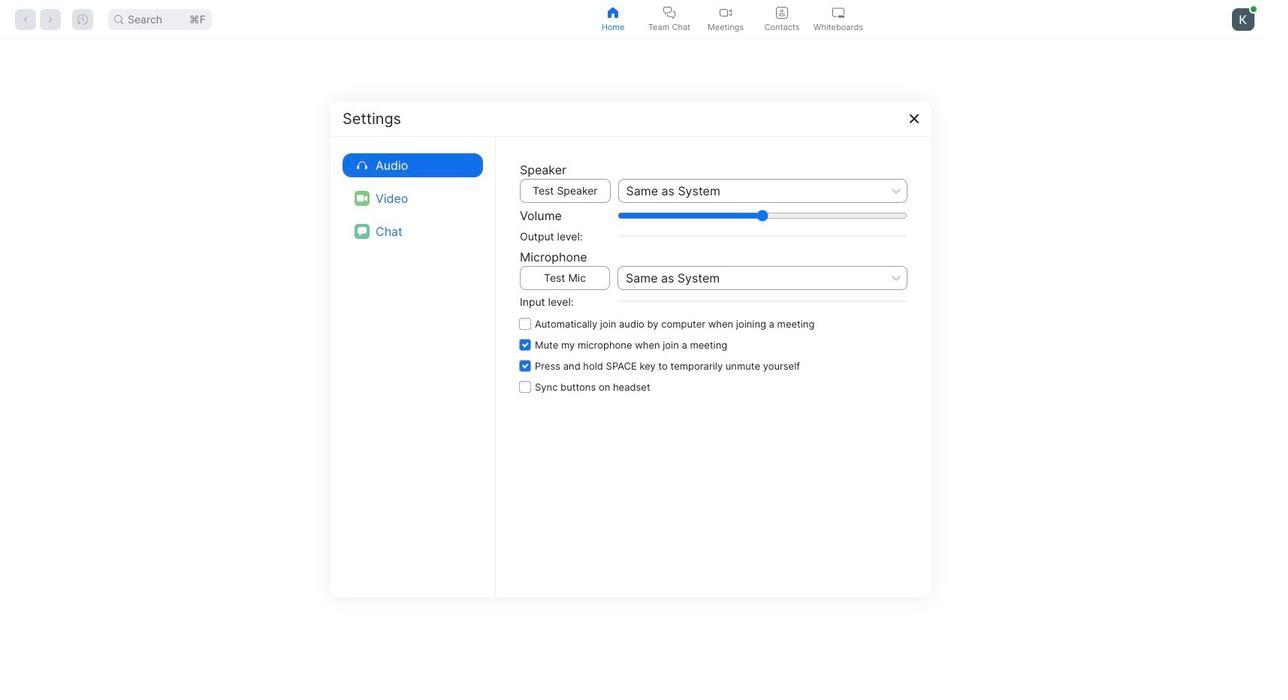 Task type: locate. For each thing, give the bounding box(es) containing it.
1 vertical spatial progress bar
[[618, 300, 908, 303]]

magnifier image
[[114, 15, 123, 24]]

video on image
[[720, 6, 732, 18]]

None checkbox
[[520, 376, 908, 397]]

chat image
[[355, 224, 370, 239]]

tab panel
[[0, 39, 1263, 698]]

profile contact image
[[776, 6, 788, 18], [776, 6, 788, 18]]

chat image
[[358, 227, 367, 236]]

home small image
[[607, 6, 619, 18]]

team chat image
[[664, 6, 676, 18], [664, 6, 676, 18]]

None range field
[[618, 209, 908, 221]]

progress bar
[[618, 235, 908, 238], [618, 300, 908, 303]]

video on image
[[720, 6, 732, 18], [355, 191, 370, 206], [357, 193, 368, 203]]

0 vertical spatial progress bar
[[618, 235, 908, 238]]

2 progress bar from the top
[[618, 300, 908, 303]]

tab list
[[585, 0, 867, 38]]

None checkbox
[[520, 313, 908, 334], [520, 334, 908, 355], [520, 355, 908, 376], [520, 313, 908, 334], [520, 334, 908, 355], [520, 355, 908, 376]]

whiteboard small image
[[833, 6, 845, 18], [833, 6, 845, 18]]

plus squircle image
[[505, 277, 538, 310], [505, 277, 538, 310]]



Task type: vqa. For each thing, say whether or not it's contained in the screenshot.
⌘f
no



Task type: describe. For each thing, give the bounding box(es) containing it.
magnifier image
[[114, 15, 123, 24]]

close image
[[909, 112, 921, 124]]

1 progress bar from the top
[[618, 235, 908, 238]]

headphone image
[[355, 157, 370, 173]]

close image
[[909, 112, 921, 124]]

online image
[[1251, 6, 1257, 12]]

online image
[[1251, 6, 1257, 12]]

home small image
[[607, 6, 619, 18]]

settings tab list
[[343, 148, 483, 248]]

headphone image
[[357, 160, 368, 170]]



